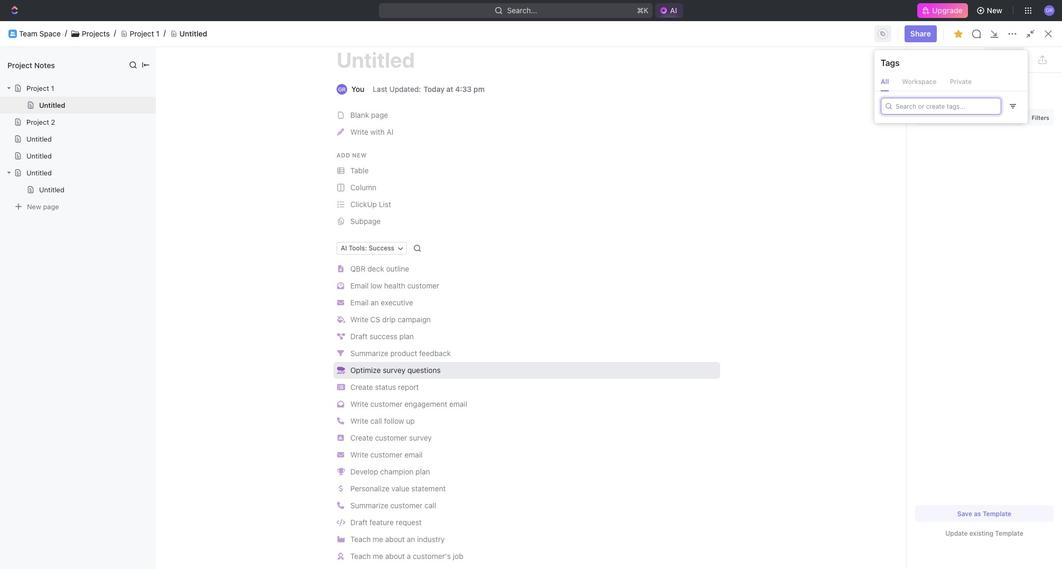 Task type: locate. For each thing, give the bounding box(es) containing it.
team down spaces
[[25, 206, 44, 215]]

1 vertical spatial email
[[350, 298, 369, 307]]

1 vertical spatial plan
[[416, 467, 430, 476]]

draft right diagram project icon
[[350, 332, 368, 341]]

summarize inside summarize product feedback button
[[350, 349, 388, 358]]

draft feature request
[[350, 518, 422, 527]]

0 vertical spatial project notes
[[7, 60, 55, 69]]

create status report
[[350, 383, 419, 391]]

0 vertical spatial email
[[449, 399, 467, 408]]

write left cs
[[350, 315, 368, 324]]

phone image for summarize customer call
[[337, 502, 344, 509]]

1 horizontal spatial notes
[[505, 91, 525, 100]]

templates
[[915, 86, 960, 97]]

0 vertical spatial 1
[[156, 29, 159, 38]]

0 vertical spatial teach
[[350, 535, 371, 544]]

0 vertical spatial survey
[[383, 366, 405, 375]]

favorites button
[[4, 151, 41, 164]]

write left follow
[[350, 416, 368, 425]]

1 horizontal spatial new
[[987, 6, 1002, 15]]

email inside button
[[350, 298, 369, 307]]

1 horizontal spatial call
[[424, 501, 436, 510]]

1 vertical spatial email
[[404, 450, 423, 459]]

create
[[350, 383, 373, 391], [350, 433, 373, 442]]

about for a
[[385, 552, 405, 561]]

1 vertical spatial notes
[[505, 91, 525, 100]]

2 summarize from the top
[[350, 501, 388, 510]]

envelope image
[[337, 451, 344, 458]]

call inside write call follow up button
[[370, 416, 382, 425]]

email left low
[[350, 281, 369, 290]]

write call follow up
[[350, 416, 415, 425]]

health
[[384, 281, 405, 290]]

1
[[156, 29, 159, 38], [51, 84, 54, 92]]

write right envelope open image
[[350, 399, 368, 408]]

call down 'statement'
[[424, 501, 436, 510]]

0 vertical spatial space
[[39, 29, 61, 38]]

1 vertical spatial call
[[424, 501, 436, 510]]

0 horizontal spatial project 1
[[26, 84, 54, 92]]

1 horizontal spatial plan
[[416, 467, 430, 476]]

me
[[373, 535, 383, 544], [373, 552, 383, 561]]

4 write from the top
[[350, 416, 368, 425]]

0 vertical spatial user group image
[[10, 32, 15, 36]]

1 horizontal spatial project notes
[[479, 91, 525, 100]]

0 horizontal spatial call
[[370, 416, 382, 425]]

3 write from the top
[[350, 399, 368, 408]]

1 vertical spatial 1
[[51, 84, 54, 92]]

0 vertical spatial notes
[[34, 60, 55, 69]]

pencil image
[[337, 129, 344, 136]]

plan up product
[[399, 332, 414, 341]]

team up home
[[19, 29, 37, 38]]

team space down spaces
[[25, 206, 67, 215]]

email
[[350, 281, 369, 290], [350, 298, 369, 307]]

1 teach from the top
[[350, 535, 371, 544]]

new doc
[[1020, 29, 1051, 38]]

0 horizontal spatial page
[[43, 202, 59, 211]]

2 write from the top
[[350, 315, 368, 324]]

0 horizontal spatial new
[[27, 202, 41, 211]]

0 horizontal spatial an
[[371, 298, 379, 307]]

project 1 right "projects"
[[130, 29, 159, 38]]

new inside button
[[987, 6, 1002, 15]]

email up champion
[[404, 450, 423, 459]]

column header
[[147, 186, 159, 203], [549, 186, 655, 203], [655, 186, 777, 203], [777, 186, 862, 203], [946, 186, 1031, 203]]

user group image
[[10, 32, 15, 36], [11, 207, 19, 213]]

plan inside draft success plan button
[[399, 332, 414, 341]]

customer for email
[[370, 450, 402, 459]]

0 horizontal spatial docs
[[25, 91, 43, 100]]

5 column header from the left
[[946, 186, 1031, 203]]

1 write from the top
[[350, 127, 368, 136]]

drip
[[382, 315, 396, 324]]

2 create from the top
[[350, 433, 373, 442]]

summarize for summarize customer call
[[350, 501, 388, 510]]

4 column header from the left
[[777, 186, 862, 203]]

0 vertical spatial create
[[350, 383, 373, 391]]

summarize inside summarize customer call button
[[350, 501, 388, 510]]

me down 'feature'
[[373, 535, 383, 544]]

write cs drip campaign button
[[333, 311, 720, 328]]

notes up blank page button
[[505, 91, 525, 100]]

7 cell from the left
[[1031, 203, 1049, 222]]

teach
[[350, 535, 371, 544], [350, 552, 371, 561]]

diagram project image
[[337, 333, 345, 340]]

page for new page
[[43, 202, 59, 211]]

1 vertical spatial me
[[373, 552, 383, 561]]

new up "search docs"
[[987, 6, 1002, 15]]

page
[[371, 110, 388, 119], [43, 202, 59, 211]]

0 vertical spatial me
[[373, 535, 383, 544]]

0 vertical spatial new
[[987, 6, 1002, 15]]

1 vertical spatial team space link
[[25, 202, 128, 219]]

email right the engagement
[[449, 399, 467, 408]]

survey down up
[[409, 433, 432, 442]]

draft success plan button
[[333, 328, 720, 345]]

team space inside sidebar navigation
[[25, 206, 67, 215]]

plan for draft success plan
[[399, 332, 414, 341]]

⌘k
[[637, 6, 648, 15]]

tags
[[881, 58, 900, 68]]

update
[[945, 529, 968, 537]]

projects link
[[82, 29, 110, 38]]

new inside button
[[1020, 29, 1036, 38]]

1 vertical spatial space
[[46, 206, 67, 215]]

user group image for "team space" link to the bottom
[[11, 207, 19, 213]]

me down teach me about an industry
[[373, 552, 383, 561]]

customer down follow
[[375, 433, 407, 442]]

summarize down personalize
[[350, 501, 388, 510]]

call inside summarize customer call button
[[424, 501, 436, 510]]

1 horizontal spatial an
[[407, 535, 415, 544]]

dashboards link
[[4, 105, 130, 122]]

3 cell from the left
[[655, 203, 777, 222]]

2 draft from the top
[[350, 518, 368, 527]]

customer down 'status'
[[370, 399, 402, 408]]

template right existing at bottom right
[[995, 529, 1023, 537]]

plan up 'statement'
[[416, 467, 430, 476]]

space inside sidebar navigation
[[46, 206, 67, 215]]

1 vertical spatial survey
[[409, 433, 432, 442]]

1 horizontal spatial project 1
[[130, 29, 159, 38]]

create for create customer survey
[[350, 433, 373, 442]]

2 me from the top
[[373, 552, 383, 561]]

job
[[453, 552, 463, 561]]

at
[[446, 85, 453, 94]]

new down spaces
[[27, 202, 41, 211]]

1 vertical spatial new
[[1020, 29, 1036, 38]]

create down optimize
[[350, 383, 373, 391]]

1 vertical spatial user group image
[[11, 207, 19, 213]]

draft for draft success plan
[[350, 332, 368, 341]]

survey down summarize product feedback
[[383, 366, 405, 375]]

0 horizontal spatial email
[[404, 450, 423, 459]]

phone image down envelope open image
[[337, 418, 344, 425]]

template right the as
[[983, 510, 1011, 518]]

1 vertical spatial about
[[385, 552, 405, 561]]

smog image
[[336, 367, 345, 374]]

1 create from the top
[[350, 383, 373, 391]]

notes up docs link
[[34, 60, 55, 69]]

0 vertical spatial page
[[371, 110, 388, 119]]

docs link
[[4, 87, 130, 104]]

1 column header from the left
[[147, 186, 159, 203]]

0 horizontal spatial notes
[[34, 60, 55, 69]]

1 draft from the top
[[350, 332, 368, 341]]

code image
[[336, 519, 345, 526]]

1 vertical spatial team
[[25, 206, 44, 215]]

1 vertical spatial an
[[407, 535, 415, 544]]

2 teach from the top
[[350, 552, 371, 561]]

about inside teach me about a customer's job button
[[385, 552, 405, 561]]

write customer engagement email
[[350, 399, 467, 408]]

phone image inside summarize customer call button
[[337, 502, 344, 509]]

project notes link
[[460, 88, 737, 105]]

write up develop
[[350, 450, 368, 459]]

optimize survey questions
[[350, 366, 441, 375]]

email inside write customer email button
[[404, 450, 423, 459]]

create status report button
[[333, 379, 720, 396]]

assigned
[[338, 170, 370, 179]]

email
[[449, 399, 467, 408], [404, 450, 423, 459]]

call left follow
[[370, 416, 382, 425]]

create inside create status report button
[[350, 383, 373, 391]]

executive
[[381, 298, 413, 307]]

team space
[[19, 29, 61, 38], [25, 206, 67, 215]]

personalize
[[350, 484, 389, 493]]

request
[[396, 518, 422, 527]]

summarize for summarize product feedback
[[350, 349, 388, 358]]

0 horizontal spatial plan
[[399, 332, 414, 341]]

user group image inside sidebar navigation
[[11, 207, 19, 213]]

new for new
[[987, 6, 1002, 15]]

1 summarize from the top
[[350, 349, 388, 358]]

2 email from the top
[[350, 298, 369, 307]]

teach right industry image
[[350, 535, 371, 544]]

column button
[[333, 179, 720, 196]]

project 1 up dashboards
[[26, 84, 54, 92]]

email inside 'button'
[[350, 281, 369, 290]]

create inside create customer survey button
[[350, 433, 373, 442]]

page inside button
[[371, 110, 388, 119]]

2 horizontal spatial docs
[[985, 29, 1003, 38]]

optimize
[[350, 366, 381, 375]]

project
[[130, 29, 154, 38], [7, 60, 32, 69], [26, 84, 49, 92], [479, 91, 503, 100], [26, 118, 49, 126]]

about
[[385, 535, 405, 544], [385, 552, 405, 561]]

create customer survey
[[350, 433, 432, 442]]

1 row from the top
[[147, 186, 1049, 203]]

teach for teach me about an industry
[[350, 535, 371, 544]]

2 phone image from the top
[[337, 502, 344, 509]]

about inside teach me about an industry button
[[385, 535, 405, 544]]

about down draft feature request at the bottom left of the page
[[385, 535, 405, 544]]

0 vertical spatial email
[[350, 281, 369, 290]]

phone image
[[337, 418, 344, 425], [337, 502, 344, 509]]

new doc button
[[1014, 25, 1058, 42]]

1 me from the top
[[373, 535, 383, 544]]

existing
[[969, 529, 993, 537]]

0 vertical spatial draft
[[350, 332, 368, 341]]

write for write cs drip campaign
[[350, 315, 368, 324]]

table
[[147, 186, 1049, 223]]

1 email from the top
[[350, 281, 369, 290]]

2 about from the top
[[385, 552, 405, 561]]

1 vertical spatial summarize
[[350, 501, 388, 510]]

1 vertical spatial teach
[[350, 552, 371, 561]]

cell
[[147, 203, 159, 222], [549, 203, 655, 222], [655, 203, 777, 222], [777, 203, 862, 222], [862, 203, 946, 222], [946, 203, 1031, 222], [1031, 203, 1049, 222]]

new for new doc
[[1020, 29, 1036, 38]]

plan inside 'develop champion plan' button
[[416, 467, 430, 476]]

2 vertical spatial new
[[27, 202, 41, 211]]

team space link
[[19, 29, 61, 38], [25, 202, 128, 219]]

1 phone image from the top
[[337, 418, 344, 425]]

filter image
[[337, 350, 344, 357]]

teach me about a customer's job
[[350, 552, 463, 561]]

Search by name... text field
[[881, 165, 1015, 181]]

row
[[147, 186, 1049, 203], [147, 202, 1049, 223]]

email right envelope icon at bottom left
[[350, 298, 369, 307]]

0 vertical spatial team space
[[19, 29, 61, 38]]

0 vertical spatial template
[[983, 510, 1011, 518]]

update existing template
[[945, 529, 1023, 537]]

0 vertical spatial call
[[370, 416, 382, 425]]

me for teach me about a customer's job
[[373, 552, 383, 561]]

develop champion plan
[[350, 467, 430, 476]]

1 about from the top
[[385, 535, 405, 544]]

docs inside sidebar navigation
[[25, 91, 43, 100]]

0 vertical spatial phone image
[[337, 418, 344, 425]]

plan
[[399, 332, 414, 341], [416, 467, 430, 476]]

summarize up optimize
[[350, 349, 388, 358]]

write customer email
[[350, 450, 423, 459]]

email an executive
[[350, 298, 413, 307]]

1 vertical spatial page
[[43, 202, 59, 211]]

1 vertical spatial template
[[995, 529, 1023, 537]]

follow
[[384, 416, 404, 425]]

user astronaut image
[[338, 553, 344, 560]]

template
[[983, 510, 1011, 518], [995, 529, 1023, 537]]

new left doc
[[1020, 29, 1036, 38]]

column
[[350, 183, 376, 192]]

customer up 'develop champion plan'
[[370, 450, 402, 459]]

summarize product feedback button
[[333, 345, 720, 362]]

1 vertical spatial draft
[[350, 518, 368, 527]]

space
[[39, 29, 61, 38], [46, 206, 67, 215]]

0 vertical spatial summarize
[[350, 349, 388, 358]]

spaces
[[8, 171, 31, 179]]

call
[[370, 416, 382, 425], [424, 501, 436, 510]]

1 horizontal spatial page
[[371, 110, 388, 119]]

phone image inside write call follow up button
[[337, 418, 344, 425]]

an up a on the bottom of the page
[[407, 535, 415, 544]]

write for write with ai
[[350, 127, 368, 136]]

untitled
[[179, 29, 207, 38], [337, 47, 415, 72], [39, 101, 65, 109], [26, 135, 52, 143], [26, 152, 52, 160], [26, 169, 52, 177], [39, 185, 64, 194]]

1 cell from the left
[[147, 203, 159, 222]]

dashboards
[[25, 109, 66, 118]]

qbr
[[350, 264, 365, 273]]

teach right user astronaut 'icon'
[[350, 552, 371, 561]]

project notes up docs link
[[7, 60, 55, 69]]

project notes up blank page button
[[479, 91, 525, 100]]

phone image down dollar sign 'image'
[[337, 502, 344, 509]]

write for write customer email
[[350, 450, 368, 459]]

0 vertical spatial plan
[[399, 332, 414, 341]]

6 cell from the left
[[946, 203, 1031, 222]]

draft right code icon on the left bottom
[[350, 518, 368, 527]]

1 vertical spatial team space
[[25, 206, 67, 215]]

project 2
[[26, 118, 55, 126]]

project notes
[[7, 60, 55, 69], [479, 91, 525, 100]]

1 vertical spatial create
[[350, 433, 373, 442]]

1 vertical spatial phone image
[[337, 502, 344, 509]]

customer right 'health'
[[407, 281, 439, 290]]

clickup list
[[350, 200, 391, 209]]

notes
[[34, 60, 55, 69], [505, 91, 525, 100]]

about left a on the bottom of the page
[[385, 552, 405, 561]]

team space up home
[[19, 29, 61, 38]]

write down the blank
[[350, 127, 368, 136]]

docs
[[154, 29, 171, 38], [985, 29, 1003, 38], [25, 91, 43, 100]]

email low health customer
[[350, 281, 439, 290]]

5 write from the top
[[350, 450, 368, 459]]

customer inside 'button'
[[407, 281, 439, 290]]

customer up request
[[390, 501, 422, 510]]

project 1
[[130, 29, 159, 38], [26, 84, 54, 92]]

team space for "team space" link to the bottom
[[25, 206, 67, 215]]

an up cs
[[371, 298, 379, 307]]

low
[[371, 281, 382, 290]]

value
[[391, 484, 409, 493]]

2 horizontal spatial new
[[1020, 29, 1036, 38]]

create right square poll vertical icon
[[350, 433, 373, 442]]

0 vertical spatial about
[[385, 535, 405, 544]]

1 horizontal spatial email
[[449, 399, 467, 408]]



Task type: describe. For each thing, give the bounding box(es) containing it.
space for "team space" link to the bottom
[[46, 206, 67, 215]]

email for email an executive
[[350, 298, 369, 307]]

email inside write customer engagement email button
[[449, 399, 467, 408]]

search docs
[[959, 29, 1003, 38]]

list
[[379, 200, 391, 209]]

1 horizontal spatial 1
[[156, 29, 159, 38]]

private
[[950, 78, 972, 86]]

1 horizontal spatial docs
[[154, 29, 171, 38]]

status
[[375, 383, 396, 391]]

0 horizontal spatial survey
[[383, 366, 405, 375]]

feedback
[[419, 349, 451, 358]]

optimize survey questions button
[[333, 362, 720, 379]]

teach me about an industry button
[[333, 531, 720, 548]]

summarize customer call
[[350, 501, 436, 510]]

table
[[350, 166, 369, 175]]

industry image
[[337, 536, 345, 543]]

assigned button
[[335, 165, 372, 186]]

sidebar navigation
[[0, 21, 135, 569]]

questions
[[407, 366, 441, 375]]

write customer email button
[[333, 446, 720, 463]]

1 horizontal spatial survey
[[409, 433, 432, 442]]

create for create status report
[[350, 383, 373, 391]]

product
[[390, 349, 417, 358]]

teach for teach me about a customer's job
[[350, 552, 371, 561]]

home link
[[4, 51, 130, 68]]

share
[[910, 29, 931, 38]]

3 column header from the left
[[655, 186, 777, 203]]

fill drip image
[[337, 316, 345, 323]]

file powerpoint image
[[338, 265, 343, 272]]

clickup
[[350, 200, 377, 209]]

dollar sign image
[[339, 485, 343, 492]]

template for update existing template
[[995, 529, 1023, 537]]

5 cell from the left
[[862, 203, 946, 222]]

write with ai
[[350, 127, 393, 136]]

a
[[407, 552, 411, 561]]

write cs drip campaign
[[350, 315, 431, 324]]

docs inside button
[[985, 29, 1003, 38]]

develop
[[350, 467, 378, 476]]

upgrade
[[932, 6, 962, 15]]

projects
[[82, 29, 110, 38]]

pm
[[473, 85, 485, 94]]

campaign
[[398, 315, 431, 324]]

ai
[[387, 127, 393, 136]]

me for teach me about an industry
[[373, 535, 383, 544]]

4:33
[[455, 85, 472, 94]]

write for write customer engagement email
[[350, 399, 368, 408]]

blank page button
[[333, 107, 720, 124]]

customer's
[[413, 552, 451, 561]]

all
[[881, 78, 889, 86]]

4 cell from the left
[[777, 203, 862, 222]]

cs
[[370, 315, 380, 324]]

up
[[406, 416, 415, 425]]

write for write call follow up
[[350, 416, 368, 425]]

template for save as template
[[983, 510, 1011, 518]]

0 horizontal spatial project notes
[[7, 60, 55, 69]]

new button
[[972, 2, 1009, 19]]

0 vertical spatial team space link
[[19, 29, 61, 38]]

0 vertical spatial project 1
[[130, 29, 159, 38]]

envelope open image
[[337, 401, 344, 408]]

email for email low health customer
[[350, 281, 369, 290]]

square poll vertical image
[[338, 434, 344, 442]]

customer for call
[[390, 501, 422, 510]]

deck
[[367, 264, 384, 273]]

as
[[974, 510, 981, 518]]

team inside sidebar navigation
[[25, 206, 44, 215]]

search docs button
[[944, 25, 1010, 42]]

workspace
[[902, 78, 937, 86]]

phone image for write call follow up
[[337, 418, 344, 425]]

report
[[398, 383, 419, 391]]

0 horizontal spatial 1
[[51, 84, 54, 92]]

favorites
[[8, 153, 36, 161]]

space for top "team space" link
[[39, 29, 61, 38]]

feature
[[370, 518, 394, 527]]

Search or create tags... text field
[[887, 98, 998, 114]]

home
[[25, 55, 46, 64]]

create customer survey button
[[333, 430, 720, 446]]

envelope open text image
[[337, 282, 344, 289]]

table button
[[333, 162, 720, 179]]

2
[[51, 118, 55, 126]]

last
[[373, 85, 387, 94]]

engagement
[[404, 399, 447, 408]]

search
[[959, 29, 984, 38]]

new
[[352, 152, 367, 159]]

clickup list button
[[333, 196, 720, 213]]

doc
[[1038, 29, 1051, 38]]

email low health customer button
[[333, 277, 720, 294]]

2 cell from the left
[[549, 203, 655, 222]]

search...
[[507, 6, 537, 15]]

2 column header from the left
[[549, 186, 655, 203]]

trophy image
[[337, 468, 345, 475]]

about for an
[[385, 535, 405, 544]]

0 vertical spatial team
[[19, 29, 37, 38]]

outline
[[386, 264, 409, 273]]

plan for develop champion plan
[[416, 467, 430, 476]]

customer for survey
[[375, 433, 407, 442]]

team space for top "team space" link
[[19, 29, 61, 38]]

write with ai button
[[333, 124, 720, 141]]

add
[[337, 152, 350, 159]]

last updated: today at 4:33 pm
[[373, 85, 485, 94]]

envelope image
[[337, 299, 344, 306]]

page for blank page
[[371, 110, 388, 119]]

rectangle list image
[[337, 384, 345, 391]]

champion
[[380, 467, 414, 476]]

subpage button
[[333, 213, 720, 230]]

save as template
[[957, 510, 1011, 518]]

statement
[[411, 484, 446, 493]]

2 row from the top
[[147, 202, 1049, 223]]

0 vertical spatial an
[[371, 298, 379, 307]]

Search... text field
[[921, 109, 1020, 125]]

personalize value statement
[[350, 484, 446, 493]]

subpage
[[350, 217, 381, 226]]

blank
[[350, 110, 369, 119]]

draft for draft feature request
[[350, 518, 368, 527]]

write call follow up button
[[333, 413, 720, 430]]

user group image for top "team space" link
[[10, 32, 15, 36]]

1 vertical spatial project 1
[[26, 84, 54, 92]]

upgrade link
[[917, 3, 968, 18]]

develop champion plan button
[[333, 463, 720, 480]]

new for new page
[[27, 202, 41, 211]]

summarize product feedback
[[350, 349, 451, 358]]

customer for engagement
[[370, 399, 402, 408]]

1 vertical spatial project notes
[[479, 91, 525, 100]]



Task type: vqa. For each thing, say whether or not it's contained in the screenshot.
Agency Management associated with Agency Management link in the 'tree'
no



